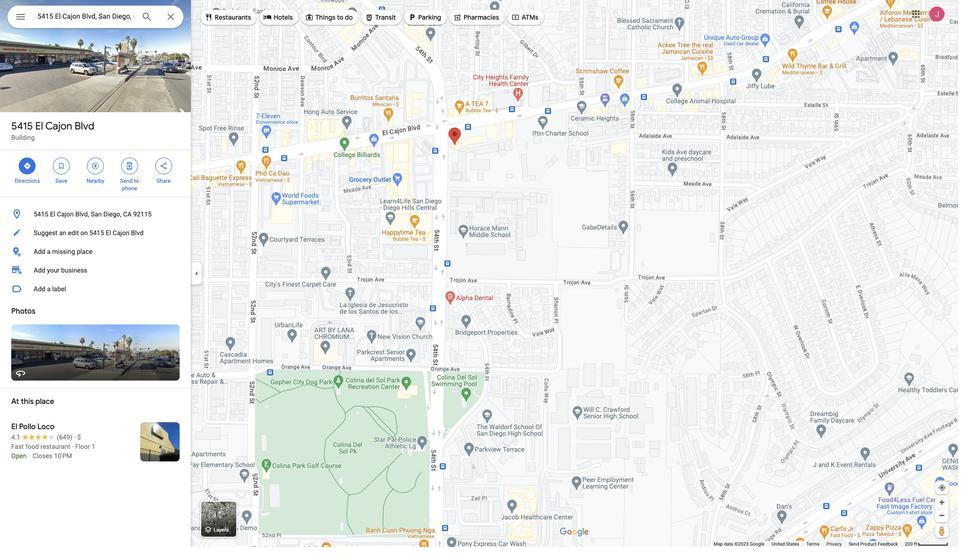Task type: describe. For each thing, give the bounding box(es) containing it.
5415 el cajon blvd, san diego, ca 92115 button
[[0, 205, 191, 224]]

show street view coverage image
[[936, 524, 949, 538]]


[[263, 12, 272, 22]]


[[205, 12, 213, 22]]

feedback
[[878, 542, 898, 547]]

cajon for blvd,
[[57, 211, 74, 218]]

add a label button
[[0, 280, 191, 299]]

200 ft button
[[905, 542, 949, 547]]

closes
[[33, 453, 52, 460]]

business
[[61, 267, 87, 274]]

5415 el cajon blvd, san diego, ca 92115
[[34, 211, 152, 218]]

 parking
[[408, 12, 441, 22]]

layers
[[214, 528, 229, 534]]

fast food restaurant · floor 1 open ⋅ closes 10 pm
[[11, 443, 95, 460]]

united states
[[772, 542, 800, 547]]

5415 el cajon blvd building
[[11, 120, 94, 141]]

1 vertical spatial place
[[35, 397, 54, 407]]

photos
[[11, 307, 35, 316]]

edit
[[68, 229, 79, 237]]

5415 El Cajon Blvd, San Diego, CA 92115 field
[[7, 6, 183, 28]]

fast
[[11, 443, 24, 451]]

cajon for blvd
[[45, 120, 72, 133]]

el inside button
[[106, 229, 111, 237]]

united states button
[[772, 541, 800, 548]]

 atms
[[511, 12, 539, 22]]

200
[[905, 542, 913, 547]]

 search field
[[7, 6, 183, 30]]


[[365, 12, 374, 22]]

floor
[[75, 443, 90, 451]]

(649)
[[57, 434, 72, 441]]

at this place
[[11, 397, 54, 407]]

states
[[786, 542, 800, 547]]

add a label
[[34, 285, 66, 293]]

parking
[[418, 13, 441, 22]]

4.1
[[11, 434, 20, 441]]

⋅
[[28, 453, 31, 460]]

· $
[[74, 434, 81, 441]]

atms
[[522, 13, 539, 22]]

 pharmacies
[[453, 12, 499, 22]]

suggest an edit on 5415 el cajon blvd button
[[0, 224, 191, 242]]

· inside 'fast food restaurant · floor 1 open ⋅ closes 10 pm'
[[72, 443, 74, 451]]

 hotels
[[263, 12, 293, 22]]

loco
[[37, 423, 55, 432]]

el inside button
[[50, 211, 55, 218]]

a for label
[[47, 285, 51, 293]]

san
[[91, 211, 102, 218]]

privacy
[[827, 542, 842, 547]]

add for add a label
[[34, 285, 45, 293]]

food
[[25, 443, 39, 451]]

terms button
[[807, 541, 820, 548]]

ft
[[914, 542, 918, 547]]

 restaurants
[[205, 12, 251, 22]]

united
[[772, 542, 785, 547]]


[[23, 161, 32, 171]]

map data ©2023 google
[[714, 542, 765, 547]]

restaurant
[[41, 443, 70, 451]]

place inside 'add a missing place' button
[[77, 248, 92, 256]]

200 ft
[[905, 542, 918, 547]]

to inside  things to do
[[337, 13, 344, 22]]

add your business
[[34, 267, 87, 274]]


[[305, 12, 314, 22]]

restaurants
[[215, 13, 251, 22]]


[[91, 161, 100, 171]]

5415 for blvd,
[[34, 211, 48, 218]]

ca
[[123, 211, 132, 218]]

4.1 stars 649 reviews image
[[11, 433, 72, 442]]

add a missing place button
[[0, 242, 191, 261]]

terms
[[807, 542, 820, 547]]

add your business link
[[0, 261, 191, 280]]



Task type: locate. For each thing, give the bounding box(es) containing it.
price: inexpensive image
[[77, 434, 81, 441]]

0 vertical spatial place
[[77, 248, 92, 256]]

send inside button
[[849, 542, 860, 547]]

zoom in image
[[939, 499, 946, 506]]


[[511, 12, 520, 22]]

cajon up 
[[45, 120, 72, 133]]

a for missing
[[47, 248, 51, 256]]


[[453, 12, 462, 22]]

 transit
[[365, 12, 396, 22]]

add
[[34, 248, 45, 256], [34, 267, 45, 274], [34, 285, 45, 293]]

send left 'product'
[[849, 542, 860, 547]]

· left floor
[[72, 443, 74, 451]]

el
[[35, 120, 43, 133], [50, 211, 55, 218], [106, 229, 111, 237], [11, 423, 17, 432]]

0 vertical spatial 5415
[[11, 120, 33, 133]]

1 vertical spatial 5415
[[34, 211, 48, 218]]

a left missing
[[47, 248, 51, 256]]

privacy button
[[827, 541, 842, 548]]

blvd,
[[75, 211, 89, 218]]

google account: james peterson  
(james.peterson1902@gmail.com) image
[[930, 6, 945, 21]]

add down the suggest
[[34, 248, 45, 256]]

· left price: inexpensive icon
[[74, 434, 76, 441]]

share
[[156, 178, 171, 184]]

0 vertical spatial to
[[337, 13, 344, 22]]

place
[[77, 248, 92, 256], [35, 397, 54, 407]]

cajon left blvd,
[[57, 211, 74, 218]]

blvd inside button
[[131, 229, 144, 237]]

suggest
[[34, 229, 58, 237]]

label
[[52, 285, 66, 293]]

at
[[11, 397, 19, 407]]

cajon
[[45, 120, 72, 133], [57, 211, 74, 218], [113, 229, 129, 237]]

1 vertical spatial add
[[34, 267, 45, 274]]

0 vertical spatial send
[[120, 178, 133, 184]]

footer containing map data ©2023 google
[[714, 541, 905, 548]]

nearby
[[87, 178, 104, 184]]

hotels
[[274, 13, 293, 22]]

2 horizontal spatial 5415
[[89, 229, 104, 237]]

5415
[[11, 120, 33, 133], [34, 211, 48, 218], [89, 229, 104, 237]]

1 vertical spatial blvd
[[131, 229, 144, 237]]

diego,
[[103, 211, 121, 218]]

save
[[55, 178, 67, 184]]

2 a from the top
[[47, 285, 51, 293]]

0 vertical spatial blvd
[[75, 120, 94, 133]]

zoom out image
[[939, 512, 946, 519]]

 things to do
[[305, 12, 353, 22]]

send product feedback
[[849, 542, 898, 547]]

10 pm
[[54, 453, 72, 460]]

add a missing place
[[34, 248, 92, 256]]

1 vertical spatial a
[[47, 285, 51, 293]]

el pollo loco
[[11, 423, 55, 432]]

blvd down 92115
[[131, 229, 144, 237]]

pollo
[[19, 423, 36, 432]]

1 vertical spatial send
[[849, 542, 860, 547]]

1 horizontal spatial send
[[849, 542, 860, 547]]

0 horizontal spatial to
[[134, 178, 139, 184]]

0 vertical spatial cajon
[[45, 120, 72, 133]]

missing
[[52, 248, 75, 256]]

5415 inside 5415 el cajon blvd, san diego, ca 92115 button
[[34, 211, 48, 218]]

blvd inside 5415 el cajon blvd building
[[75, 120, 94, 133]]

el inside 5415 el cajon blvd building
[[35, 120, 43, 133]]

 button
[[7, 6, 34, 30]]

1 a from the top
[[47, 248, 51, 256]]

building
[[11, 134, 35, 141]]

5415 inside 5415 el cajon blvd building
[[11, 120, 33, 133]]

1 horizontal spatial place
[[77, 248, 92, 256]]

5415 inside suggest an edit on 5415 el cajon blvd button
[[89, 229, 104, 237]]

none field inside 5415 el cajon blvd, san diego, ca 92115 field
[[37, 11, 134, 22]]

phone
[[122, 185, 137, 192]]

things
[[316, 13, 336, 22]]

footer inside google maps element
[[714, 541, 905, 548]]

this
[[21, 397, 34, 407]]

directions
[[15, 178, 40, 184]]

1 horizontal spatial blvd
[[131, 229, 144, 237]]

blvd
[[75, 120, 94, 133], [131, 229, 144, 237]]

0 horizontal spatial send
[[120, 178, 133, 184]]

send for send product feedback
[[849, 542, 860, 547]]

1 vertical spatial ·
[[72, 443, 74, 451]]

add for add your business
[[34, 267, 45, 274]]

add left the "your"
[[34, 267, 45, 274]]

product
[[861, 542, 877, 547]]

·
[[74, 434, 76, 441], [72, 443, 74, 451]]

add inside 'link'
[[34, 267, 45, 274]]

an
[[59, 229, 66, 237]]

show your location image
[[938, 484, 947, 492]]


[[15, 10, 26, 23]]

send up phone
[[120, 178, 133, 184]]

send to phone
[[120, 178, 139, 192]]

2 vertical spatial cajon
[[113, 229, 129, 237]]

pharmacies
[[464, 13, 499, 22]]

1 vertical spatial to
[[134, 178, 139, 184]]

cajon inside button
[[113, 229, 129, 237]]

0 horizontal spatial blvd
[[75, 120, 94, 133]]

1 horizontal spatial 5415
[[34, 211, 48, 218]]

your
[[47, 267, 60, 274]]

0 horizontal spatial place
[[35, 397, 54, 407]]

0 vertical spatial ·
[[74, 434, 76, 441]]

1 vertical spatial cajon
[[57, 211, 74, 218]]

google maps element
[[0, 0, 958, 548]]

©2023
[[735, 542, 749, 547]]

0 vertical spatial add
[[34, 248, 45, 256]]

cajon down ca in the top left of the page
[[113, 229, 129, 237]]

1 add from the top
[[34, 248, 45, 256]]

5415 up building
[[11, 120, 33, 133]]

a left label
[[47, 285, 51, 293]]

to inside send to phone
[[134, 178, 139, 184]]

1
[[92, 443, 95, 451]]


[[159, 161, 168, 171]]

place right this
[[35, 397, 54, 407]]

5415 up the suggest
[[34, 211, 48, 218]]

place down on
[[77, 248, 92, 256]]

send for send to phone
[[120, 178, 133, 184]]

to left do
[[337, 13, 344, 22]]

2 vertical spatial add
[[34, 285, 45, 293]]

0 vertical spatial a
[[47, 248, 51, 256]]

map
[[714, 542, 723, 547]]

2 vertical spatial 5415
[[89, 229, 104, 237]]

5415 el cajon blvd main content
[[0, 0, 191, 548]]

footer
[[714, 541, 905, 548]]


[[125, 161, 134, 171]]

1 horizontal spatial to
[[337, 13, 344, 22]]

5415 right on
[[89, 229, 104, 237]]

add left label
[[34, 285, 45, 293]]

$
[[77, 434, 81, 441]]

do
[[345, 13, 353, 22]]

add for add a missing place
[[34, 248, 45, 256]]

suggest an edit on 5415 el cajon blvd
[[34, 229, 144, 237]]

send
[[120, 178, 133, 184], [849, 542, 860, 547]]

collapse side panel image
[[191, 269, 202, 279]]

cajon inside button
[[57, 211, 74, 218]]

1 horizontal spatial ·
[[74, 434, 76, 441]]

2 add from the top
[[34, 267, 45, 274]]

blvd up 
[[75, 120, 94, 133]]


[[57, 161, 66, 171]]


[[408, 12, 417, 22]]

None field
[[37, 11, 134, 22]]

92115
[[133, 211, 152, 218]]

3 add from the top
[[34, 285, 45, 293]]

5415 for blvd
[[11, 120, 33, 133]]

data
[[724, 542, 734, 547]]

cajon inside 5415 el cajon blvd building
[[45, 120, 72, 133]]

open
[[11, 453, 27, 460]]

transit
[[375, 13, 396, 22]]

to up phone
[[134, 178, 139, 184]]

0 horizontal spatial ·
[[72, 443, 74, 451]]

send inside send to phone
[[120, 178, 133, 184]]

0 horizontal spatial 5415
[[11, 120, 33, 133]]

send product feedback button
[[849, 541, 898, 548]]

actions for 5415 el cajon blvd region
[[0, 150, 191, 197]]

on
[[80, 229, 88, 237]]



Task type: vqa. For each thing, say whether or not it's contained in the screenshot.
field within the the 5200 2nd St, Long Beach, CA 90803 field
no



